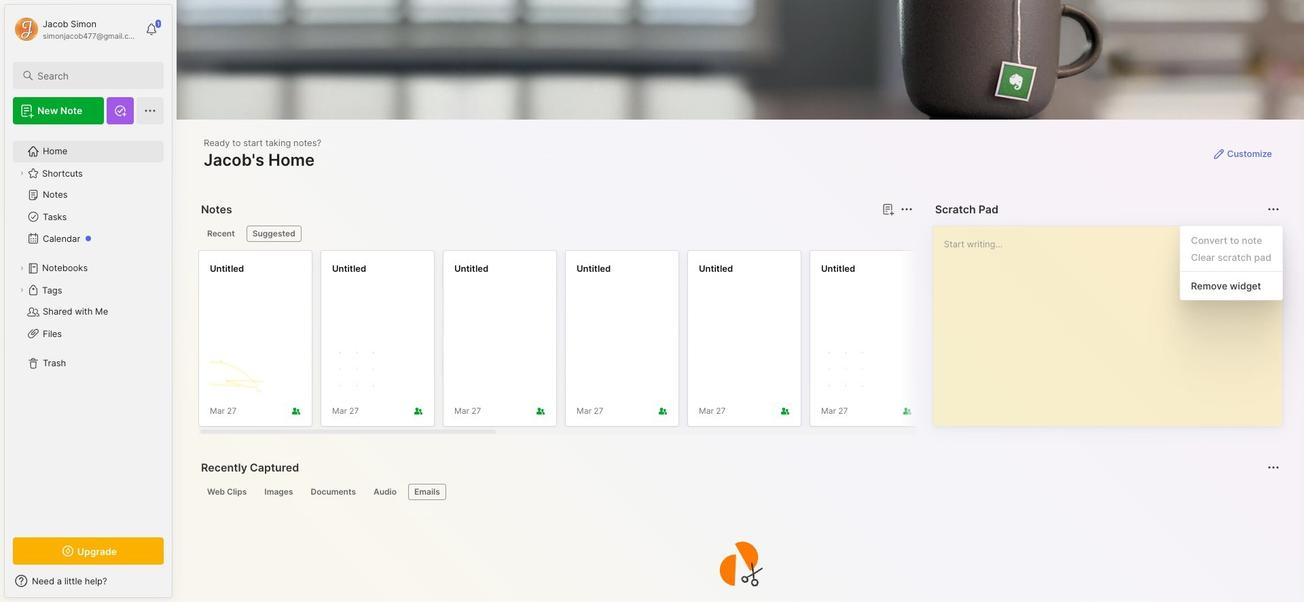 Task type: describe. For each thing, give the bounding box(es) containing it.
Account field
[[13, 16, 139, 43]]

none search field inside main element
[[37, 67, 152, 84]]

1 thumbnail image from the left
[[210, 345, 262, 396]]

expand notebooks image
[[18, 264, 26, 273]]

3 thumbnail image from the left
[[822, 345, 873, 396]]

1 more actions image from the top
[[1266, 201, 1282, 217]]

Start writing… text field
[[944, 226, 1282, 415]]



Task type: locate. For each thing, give the bounding box(es) containing it.
1 vertical spatial more actions image
[[1266, 459, 1282, 476]]

Search text field
[[37, 69, 152, 82]]

2 thumbnail image from the left
[[332, 345, 384, 396]]

2 more actions image from the top
[[1266, 459, 1282, 476]]

more actions image
[[899, 201, 915, 217]]

tree
[[5, 133, 172, 525]]

expand tags image
[[18, 286, 26, 294]]

main element
[[0, 0, 177, 602]]

dropdown list menu
[[1181, 232, 1283, 294]]

0 vertical spatial tab list
[[201, 226, 911, 242]]

2 tab list from the top
[[201, 484, 1278, 500]]

1 horizontal spatial thumbnail image
[[332, 345, 384, 396]]

tab list
[[201, 226, 911, 242], [201, 484, 1278, 500]]

row group
[[198, 250, 1305, 435]]

thumbnail image
[[210, 345, 262, 396], [332, 345, 384, 396], [822, 345, 873, 396]]

None search field
[[37, 67, 152, 84]]

tab
[[201, 226, 241, 242], [247, 226, 302, 242], [201, 484, 253, 500], [258, 484, 299, 500], [305, 484, 362, 500], [368, 484, 403, 500], [408, 484, 446, 500]]

tree inside main element
[[5, 133, 172, 525]]

0 vertical spatial more actions image
[[1266, 201, 1282, 217]]

WHAT'S NEW field
[[5, 570, 172, 592]]

more actions image
[[1266, 201, 1282, 217], [1266, 459, 1282, 476]]

More actions field
[[898, 200, 917, 219], [1265, 200, 1284, 219], [1265, 458, 1284, 477]]

2 horizontal spatial thumbnail image
[[822, 345, 873, 396]]

1 tab list from the top
[[201, 226, 911, 242]]

0 horizontal spatial thumbnail image
[[210, 345, 262, 396]]

1 vertical spatial tab list
[[201, 484, 1278, 500]]



Task type: vqa. For each thing, say whether or not it's contained in the screenshot.
the right DEC 5
no



